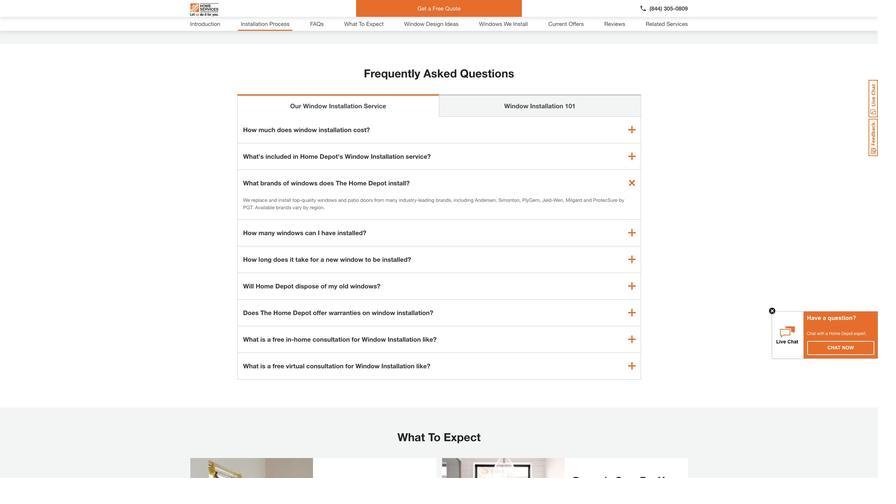 Task type: describe. For each thing, give the bounding box(es) containing it.
take
[[296, 256, 309, 263]]

a left the virtual
[[267, 362, 271, 370]]

we inside we replace and install top-quality windows and patio doors from many industry-leading brands, including andersen, simonton, plygem, jeld-wen, milgard and protecsure by pgt.  available brands vary by region.
[[243, 197, 250, 203]]

including
[[454, 197, 474, 203]]

installation process
[[241, 20, 290, 27]]

(844)
[[650, 5, 663, 12]]

can
[[305, 229, 316, 237]]

windows
[[479, 20, 503, 27]]

how for how many windows can i have installed?
[[243, 229, 257, 237]]

get
[[418, 5, 427, 12]]

0 horizontal spatial window
[[294, 126, 317, 133]]

1 vertical spatial like?
[[417, 362, 431, 370]]

pgt.
[[243, 204, 254, 210]]

0 horizontal spatial many
[[259, 229, 275, 237]]

dispose
[[295, 282, 319, 290]]

install
[[514, 20, 528, 27]]

0 vertical spatial like?
[[423, 336, 437, 343]]

what's included in home depot's window installation service?
[[243, 152, 431, 160]]

quote
[[446, 5, 461, 12]]

chat
[[828, 345, 841, 351]]

with
[[818, 331, 825, 336]]

service?
[[406, 152, 431, 160]]

my
[[329, 282, 338, 290]]

andersen,
[[475, 197, 497, 203]]

frequently asked questions
[[364, 67, 515, 80]]

doors
[[360, 197, 373, 203]]

0 horizontal spatial what to expect
[[344, 20, 384, 27]]

0 vertical spatial we
[[504, 20, 512, 27]]

ideas
[[445, 20, 459, 27]]

is for what is a free virtual consultation for window installation like?
[[261, 362, 266, 370]]

2 vertical spatial windows
[[277, 229, 304, 237]]

get a free quote
[[418, 5, 461, 12]]

reviews
[[605, 20, 626, 27]]

0809
[[676, 5, 688, 12]]

1 horizontal spatial window
[[340, 256, 364, 263]]

(844) 305-0809
[[650, 5, 688, 12]]

cost?
[[354, 126, 370, 133]]

related services
[[646, 20, 688, 27]]

design
[[426, 20, 444, 27]]

have
[[322, 229, 336, 237]]

quality
[[302, 197, 316, 203]]

services
[[667, 20, 688, 27]]

1 vertical spatial for
[[352, 336, 360, 343]]

region.
[[310, 204, 325, 210]]

a right with
[[826, 331, 829, 336]]

depot up from
[[369, 179, 387, 187]]

how much does window installation cost?
[[243, 126, 370, 133]]

industry-
[[399, 197, 419, 203]]

install
[[279, 197, 291, 203]]

our window installation service
[[290, 102, 386, 110]]

0 horizontal spatial of
[[283, 179, 289, 187]]

bathtub with large window in the background; orange toolbelt icon image
[[442, 458, 565, 478]]

does for it
[[274, 256, 288, 263]]

process
[[270, 20, 290, 27]]

asked
[[424, 67, 457, 80]]

chat
[[807, 331, 816, 336]]

0 horizontal spatial by
[[303, 204, 309, 210]]

leading
[[419, 197, 435, 203]]

0 vertical spatial for
[[310, 256, 319, 263]]

free
[[433, 5, 444, 12]]

chat now link
[[808, 342, 874, 355]]

i
[[318, 229, 320, 237]]

2 vertical spatial for
[[346, 362, 354, 370]]

0 vertical spatial by
[[619, 197, 625, 203]]

will home depot dispose of my old windows?
[[243, 282, 381, 290]]

how many windows can i have installed?
[[243, 229, 367, 237]]

warranties
[[329, 309, 361, 317]]

new
[[326, 256, 339, 263]]

1 horizontal spatial of
[[321, 282, 327, 290]]

what's
[[243, 152, 264, 160]]

questions
[[460, 67, 515, 80]]

related
[[646, 20, 665, 27]]

replace
[[252, 197, 268, 203]]

0 vertical spatial windows
[[291, 179, 318, 187]]

depot left "offer" at the left
[[293, 309, 311, 317]]

milgard
[[566, 197, 583, 203]]

now
[[843, 345, 855, 351]]

0 horizontal spatial to
[[359, 20, 365, 27]]

(844) 305-0809 link
[[640, 4, 688, 13]]

home up 'patio' on the top left of the page
[[349, 179, 367, 187]]

1 horizontal spatial what to expect
[[398, 431, 481, 444]]

a right have
[[823, 315, 827, 322]]

jeld-
[[543, 197, 554, 203]]

do it for you logo image
[[190, 0, 218, 19]]

home up in-
[[274, 309, 291, 317]]

frequently
[[364, 67, 421, 80]]

101
[[565, 102, 576, 110]]

free for virtual
[[273, 362, 284, 370]]

much
[[259, 126, 276, 133]]

installation?
[[397, 309, 434, 317]]

1 and from the left
[[269, 197, 277, 203]]

does for window
[[277, 126, 292, 133]]

current
[[549, 20, 567, 27]]

a left in-
[[267, 336, 271, 343]]

0 vertical spatial installed?
[[338, 229, 367, 237]]

brands inside we replace and install top-quality windows and patio doors from many industry-leading brands, including andersen, simonton, plygem, jeld-wen, milgard and protecsure by pgt.  available brands vary by region.
[[276, 204, 291, 210]]

home
[[294, 336, 311, 343]]

current offers
[[549, 20, 584, 27]]

be
[[373, 256, 381, 263]]



Task type: locate. For each thing, give the bounding box(es) containing it.
free for in-
[[273, 336, 284, 343]]

1 vertical spatial we
[[243, 197, 250, 203]]

in-
[[286, 336, 294, 343]]

expert.
[[854, 331, 867, 336]]

have a question?
[[807, 315, 857, 322]]

3 and from the left
[[584, 197, 592, 203]]

what is a free in-home consultation for window installation like?
[[243, 336, 437, 343]]

window down our
[[294, 126, 317, 133]]

top-
[[293, 197, 302, 203]]

1 vertical spatial to
[[428, 431, 441, 444]]

1 is from the top
[[261, 336, 266, 343]]

we
[[504, 20, 512, 27], [243, 197, 250, 203]]

home right the in
[[300, 152, 318, 160]]

0 vertical spatial is
[[261, 336, 266, 343]]

0 horizontal spatial installed?
[[338, 229, 367, 237]]

offer
[[313, 309, 327, 317]]

a
[[428, 5, 431, 12], [321, 256, 324, 263], [823, 315, 827, 322], [826, 331, 829, 336], [267, 336, 271, 343], [267, 362, 271, 370]]

a inside button
[[428, 5, 431, 12]]

0 vertical spatial how
[[243, 126, 257, 133]]

offers
[[569, 20, 584, 27]]

305-
[[664, 5, 676, 12]]

2 horizontal spatial and
[[584, 197, 592, 203]]

1 horizontal spatial the
[[336, 179, 347, 187]]

2 vertical spatial how
[[243, 256, 257, 263]]

0 horizontal spatial and
[[269, 197, 277, 203]]

how down pgt.
[[243, 229, 257, 237]]

consultation
[[313, 336, 350, 343], [307, 362, 344, 370]]

what for virtual
[[243, 362, 259, 370]]

window right on
[[372, 309, 395, 317]]

windows up quality
[[291, 179, 318, 187]]

windows left can
[[277, 229, 304, 237]]

brands down install
[[276, 204, 291, 210]]

does up the region. at top left
[[319, 179, 334, 187]]

for down warranties
[[352, 336, 360, 343]]

many
[[386, 197, 398, 203], [259, 229, 275, 237]]

0 vertical spatial free
[[273, 336, 284, 343]]

2 horizontal spatial window
[[372, 309, 395, 317]]

free left in-
[[273, 336, 284, 343]]

0 horizontal spatial we
[[243, 197, 250, 203]]

0 vertical spatial the
[[336, 179, 347, 187]]

brands
[[261, 179, 281, 187], [276, 204, 291, 210]]

window
[[404, 20, 425, 27], [303, 102, 327, 110], [505, 102, 529, 110], [345, 152, 369, 160], [362, 336, 386, 343], [356, 362, 380, 370]]

0 vertical spatial does
[[277, 126, 292, 133]]

is left the virtual
[[261, 362, 266, 370]]

2 how from the top
[[243, 229, 257, 237]]

question?
[[828, 315, 857, 322]]

1 vertical spatial installed?
[[382, 256, 411, 263]]

and right milgard
[[584, 197, 592, 203]]

2 vertical spatial window
[[372, 309, 395, 317]]

expect
[[366, 20, 384, 27], [444, 431, 481, 444]]

does left it
[[274, 256, 288, 263]]

0 vertical spatial window
[[294, 126, 317, 133]]

many right from
[[386, 197, 398, 203]]

service
[[364, 102, 386, 110]]

it
[[290, 256, 294, 263]]

does right much
[[277, 126, 292, 133]]

installed? right be on the left bottom
[[382, 256, 411, 263]]

depot left 'dispose'
[[275, 282, 294, 290]]

consultation right the virtual
[[307, 362, 344, 370]]

will
[[243, 282, 254, 290]]

2 free from the top
[[273, 362, 284, 370]]

installed? right have on the top of the page
[[338, 229, 367, 237]]

live chat image
[[869, 80, 879, 118]]

1 horizontal spatial we
[[504, 20, 512, 27]]

0 vertical spatial of
[[283, 179, 289, 187]]

window design ideas
[[404, 20, 459, 27]]

of up install
[[283, 179, 289, 187]]

installed?
[[338, 229, 367, 237], [382, 256, 411, 263]]

1 vertical spatial does
[[319, 179, 334, 187]]

old
[[339, 282, 349, 290]]

wen,
[[554, 197, 565, 203]]

introduction
[[190, 20, 220, 27]]

consultation up what is a free virtual consultation for window installation like?
[[313, 336, 350, 343]]

1 vertical spatial consultation
[[307, 362, 344, 370]]

windows we install
[[479, 20, 528, 27]]

feedback link image
[[869, 119, 879, 156]]

of left my
[[321, 282, 327, 290]]

0 vertical spatial many
[[386, 197, 398, 203]]

0 vertical spatial what to expect
[[344, 20, 384, 27]]

how long does it take for a new window to be installed?
[[243, 256, 411, 263]]

depot
[[369, 179, 387, 187], [275, 282, 294, 290], [293, 309, 311, 317], [842, 331, 853, 336]]

1 vertical spatial by
[[303, 204, 309, 210]]

does the home depot offer warranties on window installation?
[[243, 309, 434, 317]]

2 and from the left
[[338, 197, 347, 203]]

for right take
[[310, 256, 319, 263]]

1 horizontal spatial to
[[428, 431, 441, 444]]

we up pgt.
[[243, 197, 250, 203]]

1 vertical spatial windows
[[318, 197, 337, 203]]

2 vertical spatial does
[[274, 256, 288, 263]]

1 vertical spatial brands
[[276, 204, 291, 210]]

free left the virtual
[[273, 362, 284, 370]]

home right will
[[256, 282, 274, 290]]

1 horizontal spatial installed?
[[382, 256, 411, 263]]

what is a free virtual consultation for window installation like?
[[243, 362, 431, 370]]

chat with a home depot expert.
[[807, 331, 867, 336]]

1 how from the top
[[243, 126, 257, 133]]

get a free quote button
[[356, 0, 522, 17]]

included
[[266, 152, 291, 160]]

0 horizontal spatial the
[[261, 309, 272, 317]]

brands up replace
[[261, 179, 281, 187]]

window installation 101
[[505, 102, 576, 110]]

by down quality
[[303, 204, 309, 210]]

plygem,
[[523, 197, 541, 203]]

windows?
[[350, 282, 381, 290]]

patio
[[348, 197, 359, 203]]

and up available
[[269, 197, 277, 203]]

1 horizontal spatial many
[[386, 197, 398, 203]]

what for in-
[[243, 336, 259, 343]]

what brands of windows does the home depot install?
[[243, 179, 410, 187]]

and
[[269, 197, 277, 203], [338, 197, 347, 203], [584, 197, 592, 203]]

window install enhanced before after1 desktop image
[[226, 0, 652, 10]]

virtual
[[286, 362, 305, 370]]

available
[[255, 204, 275, 210]]

is for what is a free in-home consultation for window installation like?
[[261, 336, 266, 343]]

what for does
[[243, 179, 259, 187]]

installation
[[319, 126, 352, 133]]

many down available
[[259, 229, 275, 237]]

long
[[259, 256, 272, 263]]

0 vertical spatial expect
[[366, 20, 384, 27]]

1 horizontal spatial and
[[338, 197, 347, 203]]

how left much
[[243, 126, 257, 133]]

installation
[[241, 20, 268, 27], [329, 102, 362, 110], [531, 102, 564, 110], [371, 152, 404, 160], [388, 336, 421, 343], [382, 362, 415, 370]]

a window installer installing a new remodel window; orange checklist icon image
[[190, 458, 313, 478]]

1 vertical spatial the
[[261, 309, 272, 317]]

vary
[[293, 204, 302, 210]]

0 vertical spatial brands
[[261, 179, 281, 187]]

what to expect
[[344, 20, 384, 27], [398, 431, 481, 444]]

1 vertical spatial what to expect
[[398, 431, 481, 444]]

protecsure
[[594, 197, 618, 203]]

home right with
[[830, 331, 841, 336]]

brands,
[[436, 197, 453, 203]]

1 vertical spatial expect
[[444, 431, 481, 444]]

windows up the region. at top left
[[318, 197, 337, 203]]

we replace and install top-quality windows and patio doors from many industry-leading brands, including andersen, simonton, plygem, jeld-wen, milgard and protecsure by pgt.  available brands vary by region.
[[243, 197, 625, 210]]

window
[[294, 126, 317, 133], [340, 256, 364, 263], [372, 309, 395, 317]]

to
[[359, 20, 365, 27], [428, 431, 441, 444]]

we left install
[[504, 20, 512, 27]]

0 vertical spatial consultation
[[313, 336, 350, 343]]

2 is from the top
[[261, 362, 266, 370]]

how for how long does it take for a new window to be installed?
[[243, 256, 257, 263]]

install?
[[389, 179, 410, 187]]

windows inside we replace and install top-quality windows and patio doors from many industry-leading brands, including andersen, simonton, plygem, jeld-wen, milgard and protecsure by pgt.  available brands vary by region.
[[318, 197, 337, 203]]

1 free from the top
[[273, 336, 284, 343]]

many inside we replace and install top-quality windows and patio doors from many industry-leading brands, including andersen, simonton, plygem, jeld-wen, milgard and protecsure by pgt.  available brands vary by region.
[[386, 197, 398, 203]]

how left 'long'
[[243, 256, 257, 263]]

have
[[807, 315, 822, 322]]

0 horizontal spatial expect
[[366, 20, 384, 27]]

1 horizontal spatial by
[[619, 197, 625, 203]]

home
[[300, 152, 318, 160], [349, 179, 367, 187], [256, 282, 274, 290], [274, 309, 291, 317], [830, 331, 841, 336]]

and left 'patio' on the top left of the page
[[338, 197, 347, 203]]

faqs
[[310, 20, 324, 27]]

the down what's included in home depot's window installation service?
[[336, 179, 347, 187]]

1 vertical spatial window
[[340, 256, 364, 263]]

a right get
[[428, 5, 431, 12]]

1 vertical spatial of
[[321, 282, 327, 290]]

for down the what is a free in-home consultation for window installation like?
[[346, 362, 354, 370]]

1 vertical spatial free
[[273, 362, 284, 370]]

depot left expert.
[[842, 331, 853, 336]]

depot's
[[320, 152, 343, 160]]

by right protecsure
[[619, 197, 625, 203]]

in
[[293, 152, 299, 160]]

on
[[363, 309, 370, 317]]

1 vertical spatial many
[[259, 229, 275, 237]]

like?
[[423, 336, 437, 343], [417, 362, 431, 370]]

1 horizontal spatial expect
[[444, 431, 481, 444]]

chat now
[[828, 345, 855, 351]]

the right does
[[261, 309, 272, 317]]

simonton,
[[499, 197, 521, 203]]

window left to
[[340, 256, 364, 263]]

does
[[243, 309, 259, 317]]

3 how from the top
[[243, 256, 257, 263]]

a left the new
[[321, 256, 324, 263]]

1 vertical spatial is
[[261, 362, 266, 370]]

1 vertical spatial how
[[243, 229, 257, 237]]

how for how much does window installation cost?
[[243, 126, 257, 133]]

from
[[374, 197, 385, 203]]

our
[[290, 102, 301, 110]]

is left in-
[[261, 336, 266, 343]]

0 vertical spatial to
[[359, 20, 365, 27]]



Task type: vqa. For each thing, say whether or not it's contained in the screenshot.
"WOODEN FREE STANDING 6-TIER DISPLAY LITERATURE BROCHURE MAGAZINE RACK IN BLACK (2-PACK)" image's Best Seller
no



